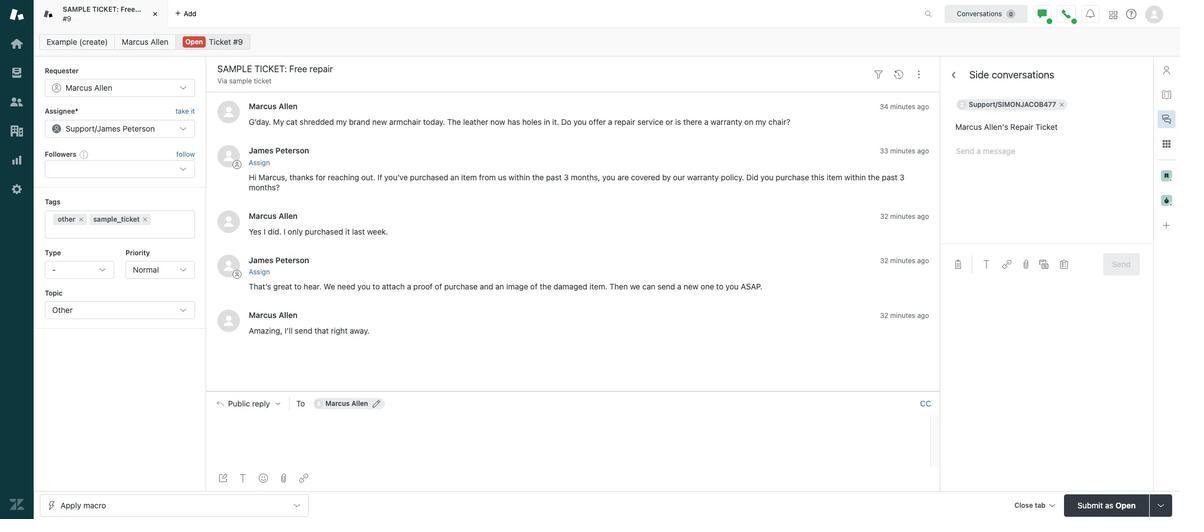 Task type: vqa. For each thing, say whether or not it's contained in the screenshot.
the Icon_org
no



Task type: describe. For each thing, give the bounding box(es) containing it.
get help image
[[1127, 9, 1137, 19]]

format text image
[[983, 260, 992, 269]]

james peterson assign for marcus,
[[249, 146, 309, 167]]

has
[[508, 117, 520, 127]]

customer context image
[[1163, 66, 1172, 75]]

right
[[331, 326, 348, 336]]

one
[[701, 282, 714, 292]]

submit as open
[[1078, 501, 1136, 510]]

support / james peterson
[[66, 124, 155, 133]]

reporting image
[[10, 153, 24, 168]]

requester element
[[45, 79, 195, 97]]

type
[[45, 249, 61, 257]]

topic element
[[45, 302, 195, 320]]

you right need
[[358, 282, 371, 292]]

requester
[[45, 67, 79, 75]]

32 minutes ago text field
[[881, 257, 930, 265]]

2 within from the left
[[845, 173, 866, 182]]

we
[[630, 282, 641, 292]]

priority
[[126, 249, 150, 257]]

the left damaged
[[540, 282, 552, 292]]

add attachment image
[[279, 474, 288, 483]]

cc button
[[921, 399, 932, 409]]

1 within from the left
[[509, 173, 530, 182]]

marcus up amazing,
[[249, 311, 277, 320]]

it.
[[553, 117, 559, 127]]

g'day.
[[249, 117, 271, 127]]

by
[[663, 173, 671, 182]]

leather
[[463, 117, 489, 127]]

can
[[643, 282, 656, 292]]

support
[[66, 124, 95, 133]]

allen inside secondary element
[[151, 37, 169, 47]]

reply
[[252, 400, 270, 409]]

add
[[184, 9, 196, 18]]

you right do
[[574, 117, 587, 127]]

assignee*
[[45, 107, 78, 116]]

0 vertical spatial remove image
[[1059, 101, 1066, 108]]

for
[[316, 173, 326, 182]]

hide composer image
[[569, 387, 578, 396]]

image
[[507, 282, 528, 292]]

amazing, i'll send that right away.
[[249, 326, 370, 336]]

james peterson assign for great
[[249, 255, 309, 276]]

marcus allen link for g'day.
[[249, 102, 298, 111]]

marcus allen up amazing,
[[249, 311, 298, 320]]

marcus inside secondary element
[[122, 37, 149, 47]]

us
[[498, 173, 507, 182]]

a left proof
[[407, 282, 411, 292]]

go back image
[[950, 71, 959, 80]]

close tab
[[1015, 501, 1046, 510]]

hear.
[[304, 282, 322, 292]]

away.
[[350, 326, 370, 336]]

take it button
[[176, 106, 195, 118]]

peterson inside assignee* element
[[123, 124, 155, 133]]

from
[[479, 173, 496, 182]]

33 minutes ago
[[880, 147, 930, 156]]

support/simonjacob477
[[969, 100, 1057, 109]]

format text image
[[239, 474, 248, 483]]

2 3 from the left
[[900, 173, 905, 182]]

via
[[218, 77, 227, 85]]

james inside assignee* element
[[97, 124, 121, 133]]

2 item from the left
[[827, 173, 843, 182]]

repair inside conversationlabel log
[[615, 117, 636, 127]]

time tracking image
[[1162, 195, 1173, 206]]

my
[[273, 117, 284, 127]]

we
[[324, 282, 335, 292]]

2 my from the left
[[756, 117, 767, 127]]

other
[[58, 215, 75, 223]]

secondary element
[[34, 31, 1181, 53]]

33 minutes ago text field
[[880, 147, 930, 156]]

zendesk image
[[10, 498, 24, 512]]

if
[[378, 173, 382, 182]]

then
[[610, 282, 628, 292]]

public reply button
[[207, 392, 289, 416]]

or
[[666, 117, 673, 127]]

apps image
[[1163, 140, 1172, 149]]

reaching
[[328, 173, 359, 182]]

example (create) button
[[39, 34, 115, 50]]

on
[[745, 117, 754, 127]]

you left asap.
[[726, 282, 739, 292]]

allen up cat
[[279, 102, 298, 111]]

to
[[296, 399, 305, 409]]

months?
[[249, 183, 280, 192]]

public
[[228, 400, 250, 409]]

allen up i'll
[[279, 311, 298, 320]]

minutes for hi marcus, thanks for reaching out. if you've purchased an item from us within the past 3 months, you are covered by our warranty policy. did you purchase this item within the past 3 months?
[[891, 147, 916, 156]]

need
[[337, 282, 355, 292]]

marcus allen inside requester element
[[66, 83, 112, 93]]

marcus up the g'day.
[[249, 102, 277, 111]]

as
[[1106, 501, 1114, 510]]

set child ticket fields image
[[1060, 260, 1069, 269]]

1 of from the left
[[435, 282, 442, 292]]

send button
[[1104, 253, 1140, 276]]

asap.
[[741, 282, 763, 292]]

macro
[[83, 501, 106, 510]]

0 horizontal spatial new
[[372, 117, 387, 127]]

g'day. my cat shredded my brand new armchair today. the leather now has holes in it. do you offer a repair service or is there a warranty on my chair?
[[249, 117, 791, 127]]

marcus inside requester element
[[66, 83, 92, 93]]

that's great to hear. we need you to attach a proof of purchase and an image of the damaged item. then we can send a new one to you asap.
[[249, 282, 763, 292]]

0 horizontal spatial send
[[295, 326, 313, 336]]

ticket
[[254, 77, 272, 85]]

32 minutes ago for attach
[[881, 257, 930, 265]]

notifications image
[[1087, 9, 1095, 18]]

marcus allen up did.
[[249, 211, 298, 221]]

now
[[491, 117, 506, 127]]

1 my from the left
[[336, 117, 347, 127]]

1 item from the left
[[461, 173, 477, 182]]

james for that's
[[249, 255, 274, 265]]

other
[[52, 306, 73, 315]]

marcus allen inside secondary element
[[122, 37, 169, 47]]

follow button
[[176, 150, 195, 160]]

1 ago from the top
[[918, 103, 930, 111]]

32 for week.
[[881, 212, 889, 221]]

minutes for amazing, i'll send that right away.
[[891, 312, 916, 320]]

close
[[1015, 501, 1034, 510]]

0 horizontal spatial remove image
[[142, 216, 149, 223]]

0 vertical spatial add link (cmd k) image
[[1003, 260, 1012, 269]]

example (create)
[[47, 37, 108, 47]]

32 for attach
[[881, 257, 889, 265]]

marcus allen link for yes
[[249, 211, 298, 221]]

tab
[[1035, 501, 1046, 510]]

conversationlabel log
[[206, 92, 941, 392]]

amazing,
[[249, 326, 283, 336]]

normal
[[133, 265, 159, 275]]

side conversations
[[970, 69, 1055, 81]]

/
[[95, 124, 97, 133]]

sample ticket: free repair #9
[[63, 5, 156, 23]]

remove image
[[78, 216, 84, 223]]

ago for yes i did. i only purchased it last week.
[[918, 212, 930, 221]]

james peterson link for marcus,
[[249, 146, 309, 156]]

sample
[[229, 77, 252, 85]]

marcus,
[[259, 173, 288, 182]]

a left one
[[678, 282, 682, 292]]

edit user image
[[373, 400, 381, 408]]

i'll
[[285, 326, 293, 336]]

is
[[676, 117, 681, 127]]

assign for that's
[[249, 268, 270, 276]]

2 i from the left
[[284, 227, 286, 236]]

marcus up yes
[[249, 211, 277, 221]]

1 vertical spatial open
[[1116, 501, 1136, 510]]

public reply
[[228, 400, 270, 409]]

a right there
[[705, 117, 709, 127]]

purchase inside hi marcus, thanks for reaching out. if you've purchased an item from us within the past 3 months, you are covered by our warranty policy. did you purchase this item within the past 3 months?
[[776, 173, 810, 182]]

conversations
[[992, 69, 1055, 81]]

-
[[52, 265, 56, 275]]

did
[[747, 173, 759, 182]]

allen left 'edit user' image
[[352, 400, 368, 408]]

ago for amazing, i'll send that right away.
[[918, 312, 930, 320]]

events image
[[895, 70, 904, 79]]

today.
[[423, 117, 445, 127]]

ago for hi marcus, thanks for reaching out. if you've purchased an item from us within the past 3 months, you are covered by our warranty policy. did you purchase this item within the past 3 months?
[[918, 147, 930, 156]]

conversations button
[[945, 5, 1028, 23]]

an inside hi marcus, thanks for reaching out. if you've purchased an item from us within the past 3 months, you are covered by our warranty policy. did you purchase this item within the past 3 months?
[[451, 173, 459, 182]]

service
[[638, 117, 664, 127]]

damaged
[[554, 282, 588, 292]]

it inside button
[[191, 107, 195, 116]]



Task type: locate. For each thing, give the bounding box(es) containing it.
knowledge image
[[1163, 90, 1172, 99]]

insert emojis image
[[259, 474, 268, 483]]

did.
[[268, 227, 282, 236]]

bookmarks image
[[1162, 170, 1173, 182]]

3 minutes from the top
[[891, 212, 916, 221]]

marcus allen link up did.
[[249, 211, 298, 221]]

out.
[[361, 173, 376, 182]]

ticket #9
[[209, 37, 243, 47]]

1 vertical spatial 32
[[881, 257, 889, 265]]

to right one
[[717, 282, 724, 292]]

#9
[[63, 14, 71, 23], [233, 37, 243, 47]]

minutes for yes i did. i only purchased it last week.
[[891, 212, 916, 221]]

2 james peterson assign from the top
[[249, 255, 309, 276]]

2 minutes from the top
[[891, 147, 916, 156]]

1 horizontal spatial an
[[496, 282, 504, 292]]

the
[[447, 117, 461, 127]]

1 to from the left
[[294, 282, 302, 292]]

assign
[[249, 158, 270, 167], [249, 268, 270, 276]]

button displays agent's chat status as online. image
[[1038, 9, 1047, 18]]

0 vertical spatial warranty
[[711, 117, 743, 127]]

cc
[[921, 399, 932, 409]]

repair right free
[[137, 5, 156, 14]]

and
[[480, 282, 494, 292]]

allen
[[151, 37, 169, 47], [94, 83, 112, 93], [279, 102, 298, 111], [279, 211, 298, 221], [279, 311, 298, 320], [352, 400, 368, 408]]

1 vertical spatial james
[[249, 146, 274, 156]]

0 horizontal spatial my
[[336, 117, 347, 127]]

the
[[533, 173, 544, 182], [869, 173, 880, 182], [540, 282, 552, 292]]

0 horizontal spatial to
[[294, 282, 302, 292]]

take it
[[176, 107, 195, 116]]

james up hi
[[249, 146, 274, 156]]

main element
[[0, 0, 34, 520]]

1 3 from the left
[[564, 173, 569, 182]]

4 minutes from the top
[[891, 257, 916, 265]]

assign button for hi
[[249, 158, 270, 168]]

within
[[509, 173, 530, 182], [845, 173, 866, 182]]

chair?
[[769, 117, 791, 127]]

hi marcus, thanks for reaching out. if you've purchased an item from us within the past 3 months, you are covered by our warranty policy. did you purchase this item within the past 3 months?
[[249, 173, 907, 192]]

1 minutes from the top
[[891, 103, 916, 111]]

1 32 from the top
[[881, 212, 889, 221]]

1 horizontal spatial purchase
[[776, 173, 810, 182]]

warranty
[[711, 117, 743, 127], [688, 173, 719, 182]]

allen up "only" at the left of page
[[279, 211, 298, 221]]

to
[[294, 282, 302, 292], [373, 282, 380, 292], [717, 282, 724, 292]]

of right image at the bottom left
[[531, 282, 538, 292]]

0 vertical spatial james peterson link
[[249, 146, 309, 156]]

organizations image
[[10, 124, 24, 138]]

3 ago from the top
[[918, 212, 930, 221]]

marcus right the marcus.allen@example.com image
[[326, 400, 350, 408]]

0 horizontal spatial it
[[191, 107, 195, 116]]

2 of from the left
[[531, 282, 538, 292]]

close tab button
[[1010, 495, 1060, 519]]

0 horizontal spatial past
[[546, 173, 562, 182]]

new
[[372, 117, 387, 127], [684, 282, 699, 292]]

it
[[191, 107, 195, 116], [345, 227, 350, 236]]

0 vertical spatial assign button
[[249, 158, 270, 168]]

conversations
[[957, 9, 1003, 18]]

marcus allen down close icon
[[122, 37, 169, 47]]

1 vertical spatial subject field
[[941, 116, 1154, 138]]

past left months,
[[546, 173, 562, 182]]

2 vertical spatial peterson
[[276, 255, 309, 265]]

1 vertical spatial add link (cmd k) image
[[299, 474, 308, 483]]

1 horizontal spatial open
[[1116, 501, 1136, 510]]

1 horizontal spatial my
[[756, 117, 767, 127]]

send
[[658, 282, 676, 292], [295, 326, 313, 336]]

34
[[880, 103, 889, 111]]

allen inside requester element
[[94, 83, 112, 93]]

1 vertical spatial james peterson assign
[[249, 255, 309, 276]]

1 horizontal spatial within
[[845, 173, 866, 182]]

4 ago from the top
[[918, 257, 930, 265]]

james up the that's
[[249, 255, 274, 265]]

item
[[461, 173, 477, 182], [827, 173, 843, 182]]

remove image right support/simonjacob477
[[1059, 101, 1066, 108]]

marcus allen link
[[115, 34, 176, 50], [249, 102, 298, 111], [249, 211, 298, 221], [249, 311, 298, 320]]

3 to from the left
[[717, 282, 724, 292]]

2 vertical spatial 32 minutes ago
[[881, 312, 930, 320]]

within right us
[[509, 173, 530, 182]]

assignee* element
[[45, 120, 195, 138]]

take
[[176, 107, 189, 116]]

a right offer
[[608, 117, 613, 127]]

1 james peterson assign from the top
[[249, 146, 309, 167]]

0 vertical spatial 32 minutes ago
[[881, 212, 930, 221]]

2 horizontal spatial to
[[717, 282, 724, 292]]

32 minutes ago up 32 minutes ago text box
[[881, 212, 930, 221]]

add link (cmd k) image right add attachment image
[[299, 474, 308, 483]]

purchase left and
[[444, 282, 478, 292]]

displays possible ticket submission types image
[[1157, 501, 1166, 510]]

0 horizontal spatial purchase
[[444, 282, 478, 292]]

holes
[[523, 117, 542, 127]]

1 past from the left
[[546, 173, 562, 182]]

repair left service
[[615, 117, 636, 127]]

1 horizontal spatial to
[[373, 282, 380, 292]]

34 minutes ago
[[880, 103, 930, 111]]

1 horizontal spatial item
[[827, 173, 843, 182]]

1 vertical spatial 32 minutes ago text field
[[881, 312, 930, 320]]

0 horizontal spatial add link (cmd k) image
[[299, 474, 308, 483]]

allen up support / james peterson
[[94, 83, 112, 93]]

0 horizontal spatial 3
[[564, 173, 569, 182]]

admin image
[[10, 182, 24, 197]]

0 horizontal spatial subject field
[[215, 62, 867, 76]]

0 vertical spatial open
[[185, 38, 203, 46]]

subject field down support/simonjacob477
[[941, 116, 1154, 138]]

32 minutes ago for week.
[[881, 212, 930, 221]]

1 vertical spatial remove image
[[142, 216, 149, 223]]

sample_ticket
[[93, 215, 140, 223]]

it inside conversationlabel log
[[345, 227, 350, 236]]

minutes for that's great to hear. we need you to attach a proof of purchase and an image of the damaged item. then we can send a new one to you asap.
[[891, 257, 916, 265]]

2 vertical spatial james
[[249, 255, 274, 265]]

(create)
[[79, 37, 108, 47]]

it right take
[[191, 107, 195, 116]]

send right the can
[[658, 282, 676, 292]]

send right i'll
[[295, 326, 313, 336]]

0 vertical spatial james peterson assign
[[249, 146, 309, 167]]

you
[[574, 117, 587, 127], [603, 173, 616, 182], [761, 173, 774, 182], [358, 282, 371, 292], [726, 282, 739, 292]]

an left "from" at top
[[451, 173, 459, 182]]

get started image
[[10, 36, 24, 51]]

32 minutes ago text field up 32 minutes ago text box
[[881, 212, 930, 221]]

0 vertical spatial subject field
[[215, 62, 867, 76]]

to left the hear.
[[294, 282, 302, 292]]

3 left months,
[[564, 173, 569, 182]]

filter image
[[875, 70, 884, 79]]

0 horizontal spatial within
[[509, 173, 530, 182]]

in
[[544, 117, 550, 127]]

3
[[564, 173, 569, 182], [900, 173, 905, 182]]

hi
[[249, 173, 257, 182]]

marcus allen link up amazing,
[[249, 311, 298, 320]]

my left brand
[[336, 117, 347, 127]]

1 vertical spatial purchase
[[444, 282, 478, 292]]

2 32 from the top
[[881, 257, 889, 265]]

thanks
[[290, 173, 314, 182]]

5 minutes from the top
[[891, 312, 916, 320]]

1 vertical spatial assign button
[[249, 267, 270, 278]]

assign up the that's
[[249, 268, 270, 276]]

0 horizontal spatial purchased
[[305, 227, 343, 236]]

1 horizontal spatial #9
[[233, 37, 243, 47]]

1 horizontal spatial add link (cmd k) image
[[1003, 260, 1012, 269]]

minutes up 32 minutes ago text box
[[891, 212, 916, 221]]

minutes right '33'
[[891, 147, 916, 156]]

0 vertical spatial 32
[[881, 212, 889, 221]]

marcus allen up my
[[249, 102, 298, 111]]

great
[[273, 282, 292, 292]]

3 32 minutes ago from the top
[[881, 312, 930, 320]]

my
[[336, 117, 347, 127], [756, 117, 767, 127]]

open right as
[[1116, 501, 1136, 510]]

1 vertical spatial warranty
[[688, 173, 719, 182]]

#9 inside sample ticket: free repair #9
[[63, 14, 71, 23]]

0 horizontal spatial repair
[[137, 5, 156, 14]]

1 vertical spatial purchased
[[305, 227, 343, 236]]

1 vertical spatial an
[[496, 282, 504, 292]]

2 32 minutes ago text field from the top
[[881, 312, 930, 320]]

peterson for that's
[[276, 255, 309, 265]]

0 vertical spatial 32 minutes ago text field
[[881, 212, 930, 221]]

marcus.allen@example.com image
[[314, 400, 323, 409]]

peterson up great
[[276, 255, 309, 265]]

this
[[812, 173, 825, 182]]

example
[[47, 37, 77, 47]]

that's
[[249, 282, 271, 292]]

32 minutes ago down 32 minutes ago text box
[[881, 312, 930, 320]]

peterson right /
[[123, 124, 155, 133]]

marcus allen link for amazing,
[[249, 311, 298, 320]]

draft mode image
[[219, 474, 228, 483]]

assign button
[[249, 158, 270, 168], [249, 267, 270, 278]]

minutes left discard this conversation image
[[891, 257, 916, 265]]

subject field up in
[[215, 62, 867, 76]]

apply macro
[[61, 501, 106, 510]]

3 32 from the top
[[881, 312, 889, 320]]

avatar image
[[958, 100, 967, 109], [218, 101, 240, 124], [218, 145, 240, 168], [218, 211, 240, 233], [218, 255, 240, 277], [218, 310, 240, 332]]

months,
[[571, 173, 601, 182]]

allen down close icon
[[151, 37, 169, 47]]

sample
[[63, 5, 91, 14]]

within right this
[[845, 173, 866, 182]]

purchase
[[776, 173, 810, 182], [444, 282, 478, 292]]

0 vertical spatial purchased
[[410, 173, 448, 182]]

purchased
[[410, 173, 448, 182], [305, 227, 343, 236]]

0 vertical spatial james
[[97, 124, 121, 133]]

item right this
[[827, 173, 843, 182]]

policy.
[[721, 173, 745, 182]]

past down '33'
[[882, 173, 898, 182]]

tab containing sample ticket: free repair
[[34, 0, 168, 28]]

1 vertical spatial 32 minutes ago
[[881, 257, 930, 265]]

of
[[435, 282, 442, 292], [531, 282, 538, 292]]

marcus down free
[[122, 37, 149, 47]]

minutes right 34 at right
[[891, 103, 916, 111]]

add link (cmd k) image left attach files icon
[[1003, 260, 1012, 269]]

assign for hi
[[249, 158, 270, 167]]

james for hi
[[249, 146, 274, 156]]

apply
[[61, 501, 81, 510]]

assign button up hi
[[249, 158, 270, 168]]

item.
[[590, 282, 608, 292]]

32 minutes ago left discard this conversation image
[[881, 257, 930, 265]]

to left the attach
[[373, 282, 380, 292]]

last
[[352, 227, 365, 236]]

it left "last"
[[345, 227, 350, 236]]

1 vertical spatial repair
[[615, 117, 636, 127]]

tabs tab list
[[34, 0, 913, 28]]

repair inside sample ticket: free repair #9
[[137, 5, 156, 14]]

1 vertical spatial send
[[295, 326, 313, 336]]

0 horizontal spatial an
[[451, 173, 459, 182]]

purchase left this
[[776, 173, 810, 182]]

2 assign button from the top
[[249, 267, 270, 278]]

0 vertical spatial assign
[[249, 158, 270, 167]]

0 horizontal spatial open
[[185, 38, 203, 46]]

1 horizontal spatial subject field
[[941, 116, 1154, 138]]

0 vertical spatial new
[[372, 117, 387, 127]]

assign up hi
[[249, 158, 270, 167]]

close image
[[150, 8, 161, 20]]

marcus allen right the marcus.allen@example.com image
[[326, 400, 368, 408]]

#9 inside secondary element
[[233, 37, 243, 47]]

info on adding followers image
[[80, 150, 89, 159]]

33
[[880, 147, 889, 156]]

1 horizontal spatial i
[[284, 227, 286, 236]]

attach files image
[[1022, 260, 1031, 269]]

1 horizontal spatial 3
[[900, 173, 905, 182]]

marcus down requester
[[66, 83, 92, 93]]

free
[[121, 5, 135, 14]]

remove image
[[1059, 101, 1066, 108], [142, 216, 149, 223]]

james peterson link up marcus,
[[249, 146, 309, 156]]

are
[[618, 173, 629, 182]]

james peterson link up great
[[249, 255, 309, 265]]

32
[[881, 212, 889, 221], [881, 257, 889, 265], [881, 312, 889, 320]]

james peterson assign
[[249, 146, 309, 167], [249, 255, 309, 276]]

0 vertical spatial peterson
[[123, 124, 155, 133]]

zendesk support image
[[10, 7, 24, 22]]

1 horizontal spatial past
[[882, 173, 898, 182]]

item left "from" at top
[[461, 173, 477, 182]]

proof
[[414, 282, 433, 292]]

tab
[[34, 0, 168, 28]]

james right the support
[[97, 124, 121, 133]]

marcus allen link inside secondary element
[[115, 34, 176, 50]]

yes i did. i only purchased it last week.
[[249, 227, 388, 236]]

james
[[97, 124, 121, 133], [249, 146, 274, 156], [249, 255, 274, 265]]

james peterson assign up great
[[249, 255, 309, 276]]

an right and
[[496, 282, 504, 292]]

2 vertical spatial 32
[[881, 312, 889, 320]]

of right proof
[[435, 282, 442, 292]]

discard this conversation image
[[954, 260, 963, 269]]

assign button for that's
[[249, 267, 270, 278]]

Side conversation composer text field
[[954, 146, 1140, 236]]

followers element
[[45, 160, 195, 178]]

open left ticket
[[185, 38, 203, 46]]

marcus allen link down close icon
[[115, 34, 176, 50]]

warranty left the on
[[711, 117, 743, 127]]

0 vertical spatial send
[[658, 282, 676, 292]]

i right did.
[[284, 227, 286, 236]]

add link (cmd k) image
[[1003, 260, 1012, 269], [299, 474, 308, 483]]

attach
[[382, 282, 405, 292]]

armchair
[[389, 117, 421, 127]]

ticket actions image
[[915, 70, 924, 79]]

covered
[[631, 173, 660, 182]]

purchased inside hi marcus, thanks for reaching out. if you've purchased an item from us within the past 3 months, you are covered by our warranty policy. did you purchase this item within the past 3 months?
[[410, 173, 448, 182]]

0 horizontal spatial item
[[461, 173, 477, 182]]

1 james peterson link from the top
[[249, 146, 309, 156]]

yes
[[249, 227, 262, 236]]

week.
[[367, 227, 388, 236]]

you left are
[[603, 173, 616, 182]]

open inside secondary element
[[185, 38, 203, 46]]

0 vertical spatial it
[[191, 107, 195, 116]]

purchased right "only" at the left of page
[[305, 227, 343, 236]]

warranty inside hi marcus, thanks for reaching out. if you've purchased an item from us within the past 3 months, you are covered by our warranty policy. did you purchase this item within the past 3 months?
[[688, 173, 719, 182]]

past
[[546, 173, 562, 182], [882, 173, 898, 182]]

1 i from the left
[[264, 227, 266, 236]]

0 vertical spatial repair
[[137, 5, 156, 14]]

follow
[[176, 150, 195, 159]]

0 horizontal spatial i
[[264, 227, 266, 236]]

shredded
[[300, 117, 334, 127]]

views image
[[10, 66, 24, 80]]

0 vertical spatial purchase
[[776, 173, 810, 182]]

brand
[[349, 117, 370, 127]]

2 assign from the top
[[249, 268, 270, 276]]

- button
[[45, 261, 114, 279]]

marcus allen link up my
[[249, 102, 298, 111]]

new left one
[[684, 282, 699, 292]]

marcus allen down requester
[[66, 83, 112, 93]]

32 minutes ago text field
[[881, 212, 930, 221], [881, 312, 930, 320]]

purchased right you've
[[410, 173, 448, 182]]

1 horizontal spatial it
[[345, 227, 350, 236]]

the right this
[[869, 173, 880, 182]]

peterson up thanks
[[276, 146, 309, 156]]

1 horizontal spatial remove image
[[1059, 101, 1066, 108]]

1 horizontal spatial send
[[658, 282, 676, 292]]

32 minutes ago text field for yes i did. i only purchased it last week.
[[881, 212, 930, 221]]

remove image right sample_ticket on the left
[[142, 216, 149, 223]]

that
[[315, 326, 329, 336]]

i right yes
[[264, 227, 266, 236]]

followers
[[45, 150, 76, 159]]

submit
[[1078, 501, 1104, 510]]

1 vertical spatial new
[[684, 282, 699, 292]]

1 32 minutes ago text field from the top
[[881, 212, 930, 221]]

0 horizontal spatial #9
[[63, 14, 71, 23]]

james peterson link for great
[[249, 255, 309, 265]]

#9 right ticket
[[233, 37, 243, 47]]

open
[[185, 38, 203, 46], [1116, 501, 1136, 510]]

5 ago from the top
[[918, 312, 930, 320]]

the right us
[[533, 173, 544, 182]]

1 32 minutes ago from the top
[[881, 212, 930, 221]]

0 horizontal spatial of
[[435, 282, 442, 292]]

minutes down 32 minutes ago text box
[[891, 312, 916, 320]]

1 horizontal spatial of
[[531, 282, 538, 292]]

insert ticket comments image
[[1040, 260, 1049, 269]]

2 ago from the top
[[918, 147, 930, 156]]

3 down 33 minutes ago text box
[[900, 173, 905, 182]]

a
[[608, 117, 613, 127], [705, 117, 709, 127], [407, 282, 411, 292], [678, 282, 682, 292]]

topic
[[45, 289, 63, 298]]

1 vertical spatial assign
[[249, 268, 270, 276]]

32 minutes ago
[[881, 212, 930, 221], [881, 257, 930, 265], [881, 312, 930, 320]]

1 horizontal spatial purchased
[[410, 173, 448, 182]]

peterson for hi
[[276, 146, 309, 156]]

2 to from the left
[[373, 282, 380, 292]]

marcus allen
[[122, 37, 169, 47], [66, 83, 112, 93], [249, 102, 298, 111], [249, 211, 298, 221], [249, 311, 298, 320], [326, 400, 368, 408]]

32 minutes ago text field down 32 minutes ago text box
[[881, 312, 930, 320]]

0 vertical spatial #9
[[63, 14, 71, 23]]

new right brand
[[372, 117, 387, 127]]

via sample ticket
[[218, 77, 272, 85]]

my right the on
[[756, 117, 767, 127]]

1 assign from the top
[[249, 158, 270, 167]]

34 minutes ago text field
[[880, 103, 930, 111]]

ago
[[918, 103, 930, 111], [918, 147, 930, 156], [918, 212, 930, 221], [918, 257, 930, 265], [918, 312, 930, 320]]

warranty right our
[[688, 173, 719, 182]]

1 vertical spatial #9
[[233, 37, 243, 47]]

1 vertical spatial peterson
[[276, 146, 309, 156]]

1 vertical spatial it
[[345, 227, 350, 236]]

32 minutes ago text field for amazing, i'll send that right away.
[[881, 312, 930, 320]]

Subject field
[[215, 62, 867, 76], [941, 116, 1154, 138]]

assign button up the that's
[[249, 267, 270, 278]]

1 vertical spatial james peterson link
[[249, 255, 309, 265]]

james peterson assign up marcus,
[[249, 146, 309, 167]]

1 horizontal spatial new
[[684, 282, 699, 292]]

offer
[[589, 117, 606, 127]]

#9 down the sample
[[63, 14, 71, 23]]

2 32 minutes ago from the top
[[881, 257, 930, 265]]

0 vertical spatial an
[[451, 173, 459, 182]]

1 assign button from the top
[[249, 158, 270, 168]]

2 james peterson link from the top
[[249, 255, 309, 265]]

2 past from the left
[[882, 173, 898, 182]]

1 horizontal spatial repair
[[615, 117, 636, 127]]

zendesk products image
[[1110, 11, 1118, 19]]

ago for that's great to hear. we need you to attach a proof of purchase and an image of the damaged item. then we can send a new one to you asap.
[[918, 257, 930, 265]]

customers image
[[10, 95, 24, 109]]

you right did
[[761, 173, 774, 182]]



